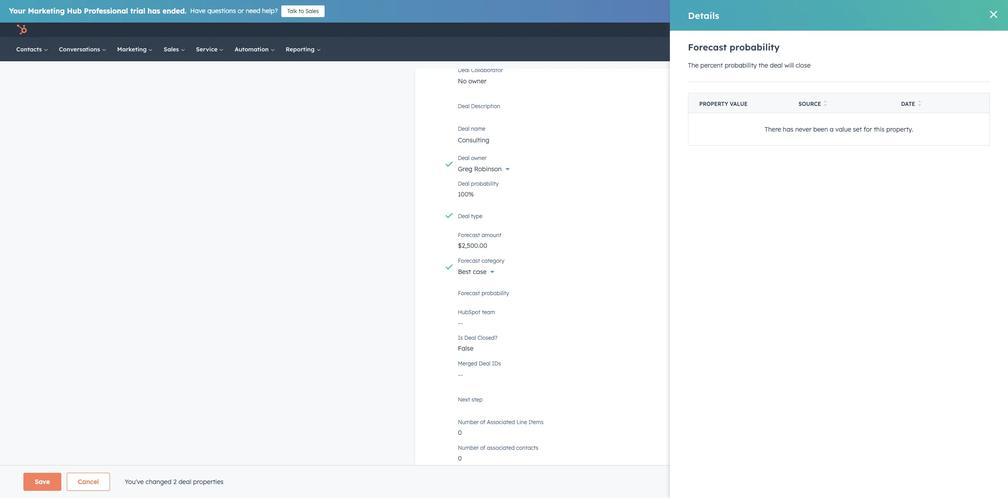 Task type: vqa. For each thing, say whether or not it's contained in the screenshot.
Deals? at top
no



Task type: describe. For each thing, give the bounding box(es) containing it.
contacts link
[[11, 37, 54, 61]]

notifications button
[[935, 23, 950, 37]]

music button
[[952, 23, 996, 37]]

deal description
[[458, 103, 500, 110]]

forecast up the 'percent'
[[688, 41, 727, 53]]

hubspot
[[458, 309, 480, 316]]

name
[[471, 126, 486, 132]]

settings image
[[923, 26, 931, 34]]

deal left ids
[[479, 360, 491, 367]]

1 horizontal spatial forecast probability
[[688, 41, 780, 53]]

settings link
[[922, 25, 933, 34]]

have
[[190, 7, 206, 15]]

no owner button
[[458, 72, 767, 90]]

percent
[[700, 61, 723, 69]]

changed
[[146, 478, 172, 486]]

you've changed 2 deal properties
[[125, 478, 224, 486]]

help?
[[262, 7, 278, 15]]

is
[[458, 335, 463, 341]]

line
[[517, 419, 527, 426]]

save
[[35, 478, 50, 486]]

never
[[795, 125, 812, 133]]

hub
[[67, 6, 82, 15]]

Number of associated contacts text field
[[458, 450, 767, 465]]

forecast up hubspot
[[458, 290, 480, 297]]

1 - from the left
[[458, 319, 460, 327]]

help image
[[908, 27, 916, 35]]

your marketing hub professional trial has ended. have questions or need help?
[[9, 6, 278, 15]]

probability left the on the top right
[[725, 61, 757, 69]]

talk
[[287, 8, 297, 14]]

for
[[864, 125, 872, 133]]

closed?
[[478, 335, 497, 341]]

category
[[482, 258, 504, 264]]

hubspot team --
[[458, 309, 495, 327]]

you've
[[125, 478, 144, 486]]

associated
[[487, 445, 515, 451]]

questions
[[207, 7, 236, 15]]

close image
[[987, 8, 994, 15]]

date button
[[890, 93, 990, 113]]

number of associated contacts
[[458, 445, 538, 451]]

merged
[[458, 360, 477, 367]]

press to sort. element for source
[[824, 100, 827, 108]]

properties
[[193, 478, 224, 486]]

music
[[967, 26, 983, 33]]

been
[[813, 125, 828, 133]]

sales inside button
[[305, 8, 319, 14]]

save button
[[23, 473, 61, 491]]

reporting link
[[280, 37, 326, 61]]

probability up team
[[482, 290, 509, 297]]

type
[[471, 213, 482, 220]]

greg robinson button
[[458, 160, 767, 175]]

step
[[472, 396, 483, 403]]

need
[[246, 7, 260, 15]]

Forecast amount text field
[[458, 237, 767, 252]]

deal probability
[[458, 181, 499, 187]]

sales link
[[158, 37, 191, 61]]

Merged Deal IDs text field
[[458, 366, 767, 384]]

next step
[[458, 396, 483, 403]]

property
[[699, 101, 728, 107]]

marketplaces button
[[884, 23, 903, 37]]

marketplaces image
[[889, 27, 897, 35]]

1 vertical spatial owner
[[471, 155, 487, 162]]

probability up the percent probability the deal will close
[[730, 41, 780, 53]]

talk to sales
[[287, 8, 319, 14]]

Is Deal Closed? text field
[[458, 340, 767, 355]]

help button
[[904, 23, 920, 37]]

greg robinson image
[[957, 26, 965, 34]]

notifications image
[[938, 27, 946, 35]]

source
[[799, 101, 821, 107]]

source button
[[788, 93, 890, 113]]

press to sort. element for date
[[918, 100, 921, 108]]

the percent probability the deal will close
[[688, 61, 811, 69]]

conversations link
[[54, 37, 112, 61]]

professional
[[84, 6, 128, 15]]

Deal Description text field
[[458, 102, 767, 120]]

deal owner
[[458, 155, 487, 162]]

greg
[[458, 165, 472, 173]]

menu containing music
[[830, 23, 997, 37]]

upgrade image
[[830, 26, 839, 34]]

trial
[[130, 6, 145, 15]]

number for number of associated contacts
[[458, 445, 479, 451]]

forecast up the best case
[[458, 258, 480, 264]]

best
[[458, 268, 471, 276]]

property value
[[699, 101, 748, 107]]

forecast down deal type
[[458, 232, 480, 239]]

Next step text field
[[458, 395, 767, 413]]

associated
[[487, 419, 515, 426]]

this
[[874, 125, 885, 133]]

cancel
[[78, 478, 99, 486]]

a
[[830, 125, 834, 133]]

case
[[473, 268, 487, 276]]



Task type: locate. For each thing, give the bounding box(es) containing it.
forecast
[[688, 41, 727, 53], [458, 232, 480, 239], [458, 258, 480, 264], [458, 290, 480, 297]]

1 vertical spatial has
[[783, 125, 794, 133]]

deal down greg
[[458, 181, 470, 187]]

forecast probability up team
[[458, 290, 509, 297]]

of for associated
[[480, 445, 485, 451]]

forecast probability
[[688, 41, 780, 53], [458, 290, 509, 297]]

amount
[[482, 232, 501, 239]]

best case button
[[458, 263, 767, 278]]

1 number from the top
[[458, 419, 479, 426]]

2 of from the top
[[480, 445, 485, 451]]

probability down robinson
[[471, 181, 499, 187]]

deal up greg
[[458, 155, 470, 162]]

forecast probability up the percent probability the deal will close
[[688, 41, 780, 53]]

marketing left hub on the left top of page
[[28, 6, 65, 15]]

Number of Associated Line Items text field
[[458, 424, 767, 439]]

forecast amount
[[458, 232, 501, 239]]

press to sort. image for date
[[918, 100, 921, 106]]

1 vertical spatial marketing
[[117, 46, 148, 53]]

0 vertical spatial marketing
[[28, 6, 65, 15]]

reporting
[[286, 46, 316, 53]]

automation
[[235, 46, 270, 53]]

1 horizontal spatial press to sort. element
[[918, 100, 921, 108]]

contacts
[[16, 46, 44, 53]]

the
[[688, 61, 699, 69]]

1 horizontal spatial press to sort. image
[[918, 100, 921, 106]]

there
[[765, 125, 781, 133]]

0 horizontal spatial has
[[148, 6, 160, 15]]

press to sort. element right the source
[[824, 100, 827, 108]]

0 horizontal spatial sales
[[164, 46, 181, 53]]

merged deal ids
[[458, 360, 501, 367]]

press to sort. element inside date button
[[918, 100, 921, 108]]

0 horizontal spatial marketing
[[28, 6, 65, 15]]

property.
[[886, 125, 913, 133]]

owner up greg robinson
[[471, 155, 487, 162]]

deal for deal collaborator no owner
[[458, 67, 470, 74]]

of left the associated
[[480, 445, 485, 451]]

contacts
[[516, 445, 538, 451]]

owner inside deal collaborator no owner
[[469, 77, 487, 85]]

deal name
[[458, 126, 486, 132]]

1 horizontal spatial sales
[[305, 8, 319, 14]]

close
[[796, 61, 811, 69]]

service
[[196, 46, 219, 53]]

Deal name text field
[[458, 131, 767, 149]]

press to sort. image right date
[[918, 100, 921, 106]]

the
[[759, 61, 768, 69]]

sales left service
[[164, 46, 181, 53]]

press to sort. image right the source
[[824, 100, 827, 106]]

2 number from the top
[[458, 445, 479, 451]]

ids
[[492, 360, 501, 367]]

0 vertical spatial owner
[[469, 77, 487, 85]]

number for number of associated line items
[[458, 419, 479, 426]]

sales right to
[[305, 8, 319, 14]]

0 vertical spatial has
[[148, 6, 160, 15]]

press to sort. image for source
[[824, 100, 827, 106]]

1 vertical spatial number
[[458, 445, 479, 451]]

number down next step
[[458, 419, 479, 426]]

upgrade
[[840, 27, 865, 34]]

deal inside deal collaborator no owner
[[458, 67, 470, 74]]

- up is
[[458, 319, 460, 327]]

1 horizontal spatial marketing
[[117, 46, 148, 53]]

calling icon image
[[870, 26, 878, 34]]

talk to sales button
[[281, 5, 325, 17]]

of left associated
[[480, 419, 485, 426]]

1 horizontal spatial has
[[783, 125, 794, 133]]

2 press to sort. image from the left
[[918, 100, 921, 106]]

has right 'trial'
[[148, 6, 160, 15]]

0 horizontal spatial press to sort. image
[[824, 100, 827, 106]]

2
[[173, 478, 177, 486]]

conversations
[[59, 46, 102, 53]]

0 vertical spatial of
[[480, 419, 485, 426]]

is deal closed?
[[458, 335, 497, 341]]

hubspot link
[[11, 24, 34, 35]]

value
[[730, 101, 748, 107]]

deal
[[770, 61, 783, 69], [179, 478, 191, 486]]

1 of from the top
[[480, 419, 485, 426]]

sales
[[305, 8, 319, 14], [164, 46, 181, 53]]

date
[[901, 101, 915, 107]]

1 vertical spatial forecast probability
[[458, 290, 509, 297]]

has left never
[[783, 125, 794, 133]]

deal for deal type
[[458, 213, 470, 220]]

automation link
[[229, 37, 280, 61]]

marketing down 'trial'
[[117, 46, 148, 53]]

no
[[458, 77, 467, 85]]

press to sort. image inside date button
[[918, 100, 921, 106]]

items
[[529, 419, 544, 426]]

marketing
[[28, 6, 65, 15], [117, 46, 148, 53]]

deal
[[458, 67, 470, 74], [458, 103, 470, 110], [458, 126, 470, 132], [458, 155, 470, 162], [458, 181, 470, 187], [458, 213, 470, 220], [464, 335, 476, 341], [479, 360, 491, 367]]

0 horizontal spatial press to sort. element
[[824, 100, 827, 108]]

deal for deal owner
[[458, 155, 470, 162]]

hubspot image
[[16, 24, 27, 35]]

1 press to sort. element from the left
[[824, 100, 827, 108]]

press to sort. image
[[824, 100, 827, 106], [918, 100, 921, 106]]

deal right 2
[[179, 478, 191, 486]]

number left the associated
[[458, 445, 479, 451]]

cancel button
[[67, 473, 110, 491]]

there has never been a value set for this property.
[[765, 125, 913, 133]]

of for associated
[[480, 419, 485, 426]]

ended.
[[162, 6, 187, 15]]

press to sort. element right date
[[918, 100, 921, 108]]

marketing link
[[112, 37, 158, 61]]

deal left type
[[458, 213, 470, 220]]

details
[[688, 10, 719, 21]]

best case
[[458, 268, 487, 276]]

1 vertical spatial of
[[480, 445, 485, 451]]

press to sort. element
[[824, 100, 827, 108], [918, 100, 921, 108]]

deal up no
[[458, 67, 470, 74]]

0 vertical spatial deal
[[770, 61, 783, 69]]

description
[[471, 103, 500, 110]]

- down hubspot
[[460, 319, 463, 327]]

1 vertical spatial deal
[[179, 478, 191, 486]]

0 vertical spatial sales
[[305, 8, 319, 14]]

Forecast probability text field
[[458, 289, 767, 303]]

deal left the name
[[458, 126, 470, 132]]

service link
[[191, 37, 229, 61]]

probability
[[730, 41, 780, 53], [725, 61, 757, 69], [471, 181, 499, 187], [482, 290, 509, 297]]

of
[[480, 419, 485, 426], [480, 445, 485, 451]]

number of associated line items
[[458, 419, 544, 426]]

press to sort. image inside source button
[[824, 100, 827, 106]]

next
[[458, 396, 470, 403]]

-
[[458, 319, 460, 327], [460, 319, 463, 327]]

2 - from the left
[[460, 319, 463, 327]]

robinson
[[474, 165, 502, 173]]

menu
[[830, 23, 997, 37]]

0 vertical spatial number
[[458, 419, 479, 426]]

deal left description
[[458, 103, 470, 110]]

1 horizontal spatial deal
[[770, 61, 783, 69]]

deal for deal description
[[458, 103, 470, 110]]

deal type
[[458, 213, 482, 220]]

value
[[836, 125, 851, 133]]

2 press to sort. element from the left
[[918, 100, 921, 108]]

owner down collaborator
[[469, 77, 487, 85]]

your
[[9, 6, 26, 15]]

close image
[[990, 11, 997, 18]]

owner
[[469, 77, 487, 85], [471, 155, 487, 162]]

calling icon button
[[867, 24, 882, 36]]

0 horizontal spatial deal
[[179, 478, 191, 486]]

deal right is
[[464, 335, 476, 341]]

will
[[785, 61, 794, 69]]

Deal probability text field
[[458, 186, 767, 200]]

deal for deal probability
[[458, 181, 470, 187]]

0 vertical spatial forecast probability
[[688, 41, 780, 53]]

deal for deal name
[[458, 126, 470, 132]]

forecast category
[[458, 258, 504, 264]]

to
[[299, 8, 304, 14]]

set
[[853, 125, 862, 133]]

team
[[482, 309, 495, 316]]

press to sort. element inside source button
[[824, 100, 827, 108]]

deal collaborator no owner
[[458, 67, 503, 85]]

1 press to sort. image from the left
[[824, 100, 827, 106]]

0 horizontal spatial forecast probability
[[458, 290, 509, 297]]

1 vertical spatial sales
[[164, 46, 181, 53]]

deal left will
[[770, 61, 783, 69]]



